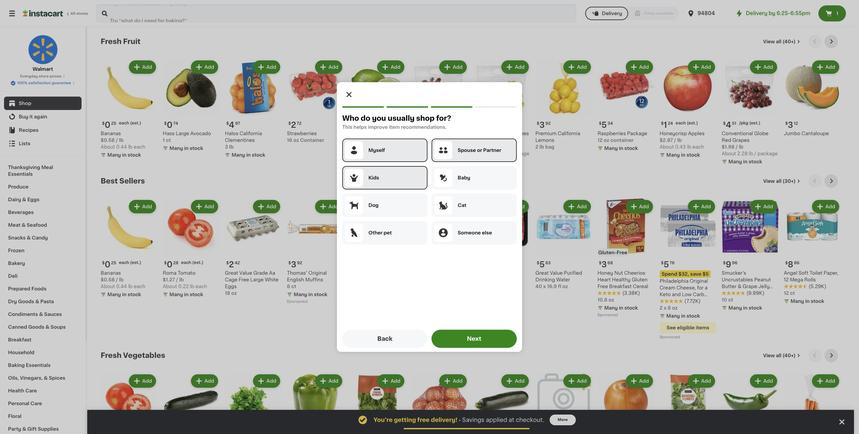 Task type: vqa. For each thing, say whether or not it's contained in the screenshot.


Task type: locate. For each thing, give the bounding box(es) containing it.
oz inside raspberries package 12 oz container
[[604, 138, 610, 143]]

2 $0.25 each (estimated) element from the top
[[101, 258, 158, 270]]

value inside great value grade aa cage free large white eggs 18 oz
[[240, 271, 252, 276]]

★★★★★
[[785, 285, 808, 289], [785, 285, 808, 289], [722, 291, 746, 296], [722, 291, 746, 296], [598, 291, 622, 296], [598, 291, 622, 296], [660, 299, 684, 304], [660, 299, 684, 304]]

1 vertical spatial $ 0 25 each (est.)
[[102, 261, 141, 269]]

0 vertical spatial all
[[777, 39, 782, 44]]

$ 2 42
[[226, 261, 240, 269]]

0 horizontal spatial /pkg
[[429, 121, 439, 125]]

1 vertical spatial x
[[664, 306, 667, 311]]

hass
[[163, 131, 175, 136]]

essentials up oils, vinegars, & spices
[[26, 363, 51, 368]]

$
[[102, 122, 105, 126], [164, 122, 167, 126], [289, 122, 291, 126], [351, 122, 353, 126], [537, 122, 540, 126], [662, 122, 664, 126], [724, 122, 726, 126], [226, 122, 229, 126], [413, 122, 416, 126], [599, 122, 602, 126], [786, 122, 789, 126], [102, 261, 105, 265], [164, 261, 167, 265], [289, 261, 291, 265], [537, 261, 540, 265], [662, 261, 664, 265], [724, 261, 726, 265], [226, 261, 229, 265], [599, 261, 602, 265], [786, 261, 789, 265]]

0 horizontal spatial 92
[[297, 261, 303, 265]]

1 (40+) from the top
[[783, 39, 796, 44]]

california for premium california lemons 2 lb bag
[[558, 131, 581, 136]]

1 vertical spatial goods
[[28, 325, 44, 330]]

1 vertical spatial bananas $0.58 / lb about 0.44 lb each
[[101, 271, 145, 289]]

0 horizontal spatial grapes
[[422, 138, 440, 143]]

1 seedless from the left
[[489, 131, 511, 136]]

package inside "conventional globe red grapes $1.98 / lb about 2.28 lb / package"
[[758, 152, 778, 156]]

vegetables
[[123, 352, 165, 359]]

5 for $ 5 76
[[664, 261, 670, 269]]

2 package from the left
[[758, 152, 778, 156]]

8 down lifestyle
[[668, 306, 672, 311]]

2 /pkg (est.) from the left
[[429, 121, 451, 125]]

eggs down produce link on the left of the page
[[27, 198, 39, 202]]

fruit
[[123, 38, 141, 45]]

1 view all (40+) button from the top
[[761, 35, 804, 48]]

1 vertical spatial (40+)
[[783, 354, 796, 358]]

/pkg inside $4.51 per package (estimated) element
[[740, 121, 749, 125]]

$0.25 each (estimated) element for each (est.)
[[101, 258, 158, 270]]

3 item carousel region from the top
[[101, 349, 841, 435]]

1 fresh from the top
[[101, 38, 122, 45]]

all
[[71, 12, 75, 15]]

great inside great value grade aa cage free large white eggs 18 oz
[[225, 271, 238, 276]]

red down sun
[[412, 138, 421, 143]]

0.44 for 0
[[116, 145, 127, 149]]

1 horizontal spatial package
[[510, 152, 530, 156]]

sponsored badge image
[[287, 300, 308, 304], [598, 314, 618, 317], [349, 329, 370, 333], [660, 336, 681, 340]]

value left grade
[[240, 271, 252, 276]]

2 up cage
[[229, 261, 234, 269]]

product group containing 8
[[785, 199, 841, 306]]

1 horizontal spatial breakfast
[[610, 285, 632, 289]]

42 down "helps" in the left top of the page
[[362, 131, 368, 136]]

1 california from the left
[[558, 131, 581, 136]]

sun harvest seedless red grapes $2.18 / lb about 2.4 lb / package
[[412, 131, 465, 156]]

3 inside halos california clementines 3 lb
[[225, 145, 228, 150]]

1 vertical spatial item carousel region
[[101, 175, 841, 344]]

great up cage
[[225, 271, 238, 276]]

$ inside $ 3 68
[[599, 261, 602, 265]]

1 horizontal spatial large
[[251, 278, 264, 283]]

$ inside the $ 0 33
[[351, 122, 353, 126]]

breakfast down healthy
[[610, 285, 632, 289]]

/pkg (est.) up harvest
[[429, 121, 451, 125]]

0 vertical spatial $ 0 25 each (est.)
[[102, 121, 141, 129]]

0 vertical spatial 92
[[546, 122, 551, 126]]

raspberries package 12 oz container
[[598, 131, 648, 143]]

avocado
[[191, 131, 211, 136]]

2 (40+) from the top
[[783, 354, 796, 358]]

0 vertical spatial bananas
[[101, 131, 121, 136]]

california up the clementines
[[240, 131, 262, 136]]

main content
[[87, 27, 855, 435]]

satisfaction
[[28, 81, 51, 85]]

/pkg for 5
[[429, 121, 439, 125]]

$4.81 per package (estimated) element
[[474, 119, 531, 130]]

3 for honey nut cheerios heart healthy gluten free breakfast cereal
[[602, 261, 607, 269]]

0 vertical spatial goods
[[18, 300, 34, 304]]

eggs down cage
[[225, 285, 237, 289]]

large down grade
[[251, 278, 264, 283]]

free up nut
[[617, 251, 628, 255]]

delivery button
[[586, 7, 629, 20]]

& inside smucker's uncrustables peanut butter & grape jelly sandwich
[[738, 285, 742, 289]]

4 left 51
[[726, 121, 732, 129]]

$1.98 down bag
[[474, 145, 487, 149]]

5 for $ 5 34
[[602, 121, 607, 129]]

oz down raspberries
[[604, 138, 610, 143]]

3 up premium
[[540, 121, 545, 129]]

x inside great value purified drinking water 40 x 16.9 fl oz
[[544, 285, 546, 289]]

2 value from the left
[[240, 271, 252, 276]]

ct right 6
[[292, 285, 297, 289]]

2 /pkg from the left
[[429, 121, 439, 125]]

free inside honey nut cheerios heart healthy gluten free breakfast cereal
[[598, 285, 609, 289]]

100%
[[17, 81, 27, 85]]

$ 3 92 for thomas' original english muffins
[[289, 261, 303, 269]]

0 vertical spatial x
[[544, 285, 546, 289]]

care down vinegars,
[[25, 389, 37, 394]]

0 horizontal spatial 8
[[668, 306, 672, 311]]

0 vertical spatial item carousel region
[[101, 35, 841, 169]]

86
[[795, 261, 800, 265]]

all inside "popup button"
[[777, 179, 782, 184]]

goods inside "link"
[[18, 300, 34, 304]]

delivery inside button
[[603, 11, 623, 16]]

water
[[557, 278, 571, 283]]

0 horizontal spatial free
[[239, 278, 249, 283]]

1 red from the left
[[722, 138, 732, 143]]

all stores link
[[23, 4, 89, 23]]

2 bananas from the top
[[101, 271, 121, 276]]

3 for jumbo cantaloupe
[[789, 121, 794, 129]]

many in stock
[[170, 146, 203, 151], [356, 146, 390, 151], [605, 146, 639, 151], [107, 153, 141, 158], [667, 153, 701, 158], [232, 153, 266, 158], [480, 160, 514, 164], [729, 160, 763, 164], [418, 160, 452, 164], [107, 293, 141, 297], [170, 293, 203, 297], [294, 293, 328, 297], [791, 299, 825, 304], [729, 306, 763, 311], [605, 306, 639, 311], [667, 314, 701, 319]]

2
[[291, 121, 296, 129], [536, 145, 539, 149], [229, 261, 234, 269], [660, 306, 663, 311]]

1 horizontal spatial eggs
[[225, 285, 237, 289]]

$ 3 92 for premium california lemons
[[537, 121, 551, 129]]

1 vertical spatial 0.44
[[116, 285, 127, 289]]

2 vertical spatial all
[[777, 354, 782, 358]]

1 vertical spatial $0.58
[[101, 278, 115, 283]]

$ 5
[[413, 121, 421, 129]]

x down lifestyle
[[664, 306, 667, 311]]

thomas' original english muffins 6 ct
[[287, 271, 327, 289]]

0 vertical spatial 0.44
[[116, 145, 127, 149]]

0 horizontal spatial breakfast
[[8, 338, 31, 343]]

essentials inside "thanksgiving meal essentials"
[[8, 172, 33, 177]]

0 vertical spatial view all (40+) button
[[761, 35, 804, 48]]

1 horizontal spatial grapes
[[512, 131, 530, 136]]

x right 40
[[544, 285, 546, 289]]

package
[[510, 152, 530, 156], [758, 152, 778, 156], [444, 152, 465, 156]]

each
[[119, 121, 129, 125], [676, 121, 687, 125], [353, 138, 365, 143], [134, 145, 145, 149], [693, 145, 705, 149], [119, 261, 129, 265], [181, 261, 192, 265], [134, 285, 145, 289], [196, 285, 207, 289]]

seedless inside green seedless grapes bag $1.98 / lb about 2.43 lb / package
[[489, 131, 511, 136]]

0 horizontal spatial $ 3 92
[[289, 261, 303, 269]]

package right 2.4
[[444, 152, 465, 156]]

1 horizontal spatial california
[[558, 131, 581, 136]]

keto
[[660, 293, 671, 297]]

oz right 16
[[294, 138, 299, 143]]

1 bananas $0.58 / lb about 0.44 lb each from the top
[[101, 131, 145, 149]]

product group
[[101, 59, 158, 160], [163, 59, 220, 153], [225, 59, 282, 160], [287, 59, 344, 144], [349, 59, 406, 153], [412, 59, 468, 167], [474, 59, 531, 167], [536, 59, 593, 151], [598, 59, 655, 153], [660, 59, 717, 160], [722, 59, 779, 167], [785, 59, 841, 137], [101, 199, 158, 300], [163, 199, 220, 300], [225, 199, 282, 297], [287, 199, 344, 306], [349, 199, 406, 335], [412, 199, 468, 306], [474, 199, 531, 300], [536, 199, 593, 290], [598, 199, 655, 319], [660, 199, 717, 341], [722, 199, 779, 313], [785, 199, 841, 306], [101, 374, 158, 435], [163, 374, 220, 435], [225, 374, 282, 435], [287, 374, 344, 435], [349, 374, 406, 435], [412, 374, 468, 435], [474, 374, 531, 435], [536, 374, 593, 435], [598, 374, 655, 435], [660, 374, 717, 435], [722, 374, 779, 435], [785, 374, 841, 435]]

meat & seafood
[[8, 223, 47, 228]]

lb inside premium california lemons 2 lb bag
[[540, 145, 545, 149]]

bananas $0.58 / lb about 0.44 lb each
[[101, 131, 145, 149], [101, 271, 145, 289]]

/pkg (est.) inside $5.23 per package (estimated) element
[[429, 121, 451, 125]]

product group containing 9
[[722, 199, 779, 313]]

oz right the 18
[[232, 291, 237, 296]]

$1.24 each (estimated) element
[[660, 119, 717, 130]]

free down heart
[[598, 285, 609, 289]]

& left the spices
[[44, 376, 48, 381]]

$ 0 25 each (est.) for each (est.)
[[102, 261, 141, 269]]

0 vertical spatial 25
[[111, 122, 116, 126]]

$0.25 each (estimated) element
[[101, 119, 158, 130], [101, 258, 158, 270]]

1 vertical spatial free
[[239, 278, 249, 283]]

1 $0.25 each (estimated) element from the top
[[101, 119, 158, 130]]

1 horizontal spatial free
[[598, 285, 609, 289]]

1 4 from the left
[[726, 121, 732, 129]]

1 horizontal spatial $1.98
[[722, 145, 735, 149]]

2 horizontal spatial grapes
[[733, 138, 750, 143]]

beef chuck, ground, 80%/20%
[[474, 271, 523, 283]]

2 vertical spatial free
[[598, 285, 609, 289]]

92 up premium
[[546, 122, 551, 126]]

0 horizontal spatial 42
[[235, 261, 240, 265]]

service type group
[[586, 7, 679, 20]]

1 all from the top
[[777, 39, 782, 44]]

original inside the thomas' original english muffins 6 ct
[[309, 271, 327, 276]]

1 25 from the top
[[111, 122, 116, 126]]

2 view from the top
[[764, 179, 776, 184]]

package right 2.43
[[510, 152, 530, 156]]

cream
[[660, 286, 676, 291]]

care up floral "link"
[[30, 402, 42, 406]]

2 item carousel region from the top
[[101, 175, 841, 344]]

grapes down $4.81 per package (estimated) 'element'
[[512, 131, 530, 136]]

8 left 86
[[789, 261, 794, 269]]

1 vertical spatial bananas
[[101, 271, 121, 276]]

/pkg (est.) inside $4.51 per package (estimated) element
[[740, 121, 761, 125]]

back
[[378, 337, 393, 342]]

2 inside premium california lemons 2 lb bag
[[536, 145, 539, 149]]

eligible
[[678, 326, 695, 331]]

5 inside $5.23 per package (estimated) element
[[416, 121, 421, 129]]

None search field
[[96, 4, 577, 23]]

0 vertical spatial original
[[309, 271, 327, 276]]

1 horizontal spatial 42
[[362, 131, 368, 136]]

1 vertical spatial care
[[30, 402, 42, 406]]

1 vertical spatial 92
[[297, 261, 303, 265]]

california inside halos california clementines 3 lb
[[240, 131, 262, 136]]

gluten-free
[[599, 251, 628, 255]]

grapes down harvest
[[422, 138, 440, 143]]

2 0.44 from the top
[[116, 285, 127, 289]]

$1.98 for grapes
[[722, 145, 735, 149]]

1 horizontal spatial 4
[[726, 121, 732, 129]]

baking essentials
[[8, 363, 51, 368]]

42
[[362, 131, 368, 136], [235, 261, 240, 265]]

jumbo cantaloupe
[[785, 131, 830, 136]]

california right premium
[[558, 131, 581, 136]]

0 vertical spatial large
[[176, 131, 189, 136]]

0 horizontal spatial package
[[444, 152, 465, 156]]

1 horizontal spatial 92
[[546, 122, 551, 126]]

2 view all (40+) from the top
[[764, 354, 796, 358]]

red inside "conventional globe red grapes $1.98 / lb about 2.28 lb / package"
[[722, 138, 732, 143]]

main content containing 0
[[87, 27, 855, 435]]

$1.98 inside green seedless grapes bag $1.98 / lb about 2.43 lb / package
[[474, 145, 487, 149]]

2 great from the left
[[225, 271, 238, 276]]

value
[[550, 271, 563, 276], [240, 271, 252, 276]]

& left the pasta
[[35, 300, 39, 304]]

1 vertical spatial original
[[690, 279, 709, 284]]

0 horizontal spatial red
[[412, 138, 421, 143]]

baking essentials link
[[4, 359, 82, 372]]

great for 2
[[225, 271, 238, 276]]

great inside great value purified drinking water 40 x 16.9 fl oz
[[536, 271, 549, 276]]

bananas $0.58 / lb about 0.44 lb each for each (est.)
[[101, 271, 145, 289]]

$0.58 for 0
[[101, 138, 115, 143]]

about inside "conventional globe red grapes $1.98 / lb about 2.28 lb / package"
[[722, 152, 737, 156]]

care for personal care
[[30, 402, 42, 406]]

strawberries
[[287, 131, 317, 136]]

package down globe
[[758, 152, 778, 156]]

delivery for delivery
[[603, 11, 623, 16]]

gift
[[27, 427, 37, 432]]

0 horizontal spatial original
[[309, 271, 327, 276]]

getting
[[394, 418, 416, 423]]

1 vertical spatial fresh
[[101, 352, 122, 359]]

view all (40+) button for fresh vegetables
[[761, 349, 804, 363]]

butter
[[722, 285, 737, 289]]

$ inside $ 0 28 each (est.)
[[164, 261, 167, 265]]

2 bananas $0.58 / lb about 0.44 lb each from the top
[[101, 271, 145, 289]]

2 down lemons
[[536, 145, 539, 149]]

all for 8
[[777, 179, 782, 184]]

peanut
[[755, 278, 772, 283]]

honey
[[598, 271, 614, 276]]

package inside green seedless grapes bag $1.98 / lb about 2.43 lb / package
[[510, 152, 530, 156]]

ct down hass at the top of page
[[166, 138, 171, 143]]

0 horizontal spatial $1.98
[[474, 145, 487, 149]]

back button
[[343, 330, 428, 348]]

1 horizontal spatial seedless
[[489, 131, 511, 136]]

package for green seedless grapes bag $1.98 / lb about 2.43 lb / package
[[510, 152, 530, 156]]

each inside roma tomato $1.27 / lb about 0.22 lb each
[[196, 285, 207, 289]]

$0.25 each (estimated) element for 0
[[101, 119, 158, 130]]

breakfast up 'household'
[[8, 338, 31, 343]]

2 horizontal spatial package
[[758, 152, 778, 156]]

1 horizontal spatial 8
[[789, 261, 794, 269]]

0 horizontal spatial value
[[240, 271, 252, 276]]

2 25 from the top
[[111, 261, 116, 265]]

angel
[[785, 271, 798, 276]]

1 vertical spatial large
[[251, 278, 264, 283]]

5 up sun
[[416, 121, 421, 129]]

5 left 63
[[540, 261, 545, 269]]

1 horizontal spatial red
[[722, 138, 732, 143]]

partner
[[484, 148, 502, 153]]

prepared foods link
[[4, 283, 82, 296]]

(est.) inside $4.51 per package (estimated) element
[[750, 121, 761, 125]]

0 horizontal spatial x
[[544, 285, 546, 289]]

helps
[[354, 125, 367, 130]]

$ 0 28 each (est.)
[[164, 261, 204, 269]]

0 vertical spatial care
[[25, 389, 37, 394]]

0 horizontal spatial large
[[176, 131, 189, 136]]

3 left 68
[[602, 261, 607, 269]]

condiments & sauces
[[8, 312, 62, 317]]

0 horizontal spatial delivery
[[603, 11, 623, 16]]

large inside great value grade aa cage free large white eggs 18 oz
[[251, 278, 264, 283]]

3 for thomas' original english muffins
[[291, 261, 297, 269]]

1 vertical spatial eggs
[[225, 285, 237, 289]]

sellers
[[119, 178, 145, 185]]

1 horizontal spatial original
[[690, 279, 709, 284]]

$ 3 92 up premium
[[537, 121, 551, 129]]

0 vertical spatial view all (40+)
[[764, 39, 796, 44]]

/pkg inside $5.23 per package (estimated) element
[[429, 121, 439, 125]]

$ inside the $ 2 72
[[289, 122, 291, 126]]

1 vertical spatial $ 3 92
[[289, 261, 303, 269]]

improve
[[368, 125, 388, 130]]

california
[[558, 131, 581, 136], [240, 131, 262, 136]]

1 vertical spatial 25
[[111, 261, 116, 265]]

about inside roma tomato $1.27 / lb about 0.22 lb each
[[163, 285, 177, 289]]

seedless down $4.81 per package (estimated) 'element'
[[489, 131, 511, 136]]

red down conventional
[[722, 138, 732, 143]]

0 vertical spatial $0.25 each (estimated) element
[[101, 119, 158, 130]]

more button
[[550, 415, 576, 426]]

$5.72 element
[[474, 258, 531, 270]]

4 left '97'
[[229, 121, 235, 129]]

each inside $1.24 each (estimated) element
[[676, 121, 687, 125]]

$32,
[[679, 272, 690, 277]]

original up for
[[690, 279, 709, 284]]

1 horizontal spatial $ 3 92
[[537, 121, 551, 129]]

0 vertical spatial bananas $0.58 / lb about 0.44 lb each
[[101, 131, 145, 149]]

5 left the 34 in the right of the page
[[602, 121, 607, 129]]

value for 5
[[550, 271, 563, 276]]

0 vertical spatial $0.58
[[101, 138, 115, 143]]

1 /pkg (est.) from the left
[[740, 121, 761, 125]]

great up drinking
[[536, 271, 549, 276]]

& down 'uncrustables' at the right of the page
[[738, 285, 742, 289]]

6:25-
[[777, 11, 791, 16]]

3 package from the left
[[444, 152, 465, 156]]

2 $ 0 25 each (est.) from the top
[[102, 261, 141, 269]]

3 up thomas'
[[291, 261, 297, 269]]

2 seedless from the left
[[441, 131, 463, 136]]

lb
[[119, 138, 124, 143], [678, 138, 682, 143], [128, 145, 133, 149], [491, 145, 495, 149], [540, 145, 545, 149], [688, 145, 692, 149], [740, 145, 744, 149], [229, 145, 234, 150], [428, 145, 433, 150], [501, 152, 505, 156], [750, 152, 754, 156], [436, 152, 440, 156], [119, 278, 124, 283], [179, 278, 184, 283], [128, 285, 133, 289], [190, 285, 194, 289]]

california inside premium california lemons 2 lb bag
[[558, 131, 581, 136]]

2 california from the left
[[240, 131, 262, 136]]

/pkg for 4
[[740, 121, 749, 125]]

goods down condiments & sauces
[[28, 325, 44, 330]]

1 vertical spatial 42
[[235, 261, 240, 265]]

0 vertical spatial 8
[[789, 261, 794, 269]]

deli link
[[4, 270, 82, 283]]

fresh left vegetables
[[101, 352, 122, 359]]

1 0.44 from the top
[[116, 145, 127, 149]]

1 /pkg from the left
[[740, 121, 749, 125]]

seedless down $5.23 per package (estimated) element
[[441, 131, 463, 136]]

0 vertical spatial $ 3 92
[[537, 121, 551, 129]]

(5.29k)
[[809, 285, 827, 289]]

conventional
[[722, 131, 754, 136]]

uncrustables
[[722, 278, 754, 283]]

$ inside $ 3 12
[[786, 122, 789, 126]]

view inside "popup button"
[[764, 179, 776, 184]]

2 all from the top
[[777, 179, 782, 184]]

all stores
[[71, 12, 88, 15]]

$ inside $ 5 63
[[537, 261, 540, 265]]

$1.98 inside "conventional globe red grapes $1.98 / lb about 2.28 lb / package"
[[722, 145, 735, 149]]

1 vertical spatial essentials
[[26, 363, 51, 368]]

42 up cage
[[235, 261, 240, 265]]

0 vertical spatial view
[[764, 39, 776, 44]]

a
[[705, 286, 708, 291]]

0 vertical spatial breakfast
[[610, 285, 632, 289]]

/pkg up harvest
[[429, 121, 439, 125]]

3 down halos
[[225, 145, 228, 150]]

$1.98
[[474, 145, 487, 149], [722, 145, 735, 149]]

92 for thomas' original english muffins
[[297, 261, 303, 265]]

2 vertical spatial item carousel region
[[101, 349, 841, 435]]

2 fresh from the top
[[101, 352, 122, 359]]

muffins
[[306, 278, 323, 283]]

essentials down thanksgiving
[[8, 172, 33, 177]]

0.43
[[676, 145, 686, 149]]

1 view from the top
[[764, 39, 776, 44]]

cheerios
[[625, 271, 646, 276]]

fresh for fresh vegetables
[[101, 352, 122, 359]]

2 down lifestyle
[[660, 306, 663, 311]]

large down 74
[[176, 131, 189, 136]]

1 item carousel region from the top
[[101, 35, 841, 169]]

12 inside $ 3 12
[[795, 122, 799, 126]]

12 ct
[[785, 291, 796, 296]]

fresh left fruit
[[101, 38, 122, 45]]

3 up the jumbo
[[789, 121, 794, 129]]

5 left the 76
[[664, 261, 670, 269]]

oz right fl
[[563, 285, 569, 289]]

1 horizontal spatial x
[[664, 306, 667, 311]]

grapes inside green seedless grapes bag $1.98 / lb about 2.43 lb / package
[[512, 131, 530, 136]]

1 vertical spatial view all (40+) button
[[761, 349, 804, 363]]

item carousel region
[[101, 35, 841, 169], [101, 175, 841, 344], [101, 349, 841, 435]]

(40+) for fresh vegetables
[[783, 354, 796, 358]]

$ inside $ 4 51
[[724, 122, 726, 126]]

frozen
[[8, 249, 24, 253]]

1 $ 0 25 each (est.) from the top
[[102, 121, 141, 129]]

1 horizontal spatial delivery
[[747, 11, 768, 16]]

delivery for delivery by 6:25-6:55pm
[[747, 11, 768, 16]]

1 view all (40+) from the top
[[764, 39, 796, 44]]

$ 3 92 up thomas'
[[289, 261, 303, 269]]

0 horizontal spatial eggs
[[27, 198, 39, 202]]

1 inside button
[[837, 11, 839, 16]]

package inside the sun harvest seedless red grapes $2.18 / lb about 2.4 lb / package
[[444, 152, 465, 156]]

2 $1.98 from the left
[[722, 145, 735, 149]]

view for 3
[[764, 39, 776, 44]]

1 horizontal spatial value
[[550, 271, 563, 276]]

bananas for each (est.)
[[101, 271, 121, 276]]

$0.58
[[101, 138, 115, 143], [101, 278, 115, 283]]

myself
[[369, 148, 385, 153]]

all
[[777, 39, 782, 44], [777, 179, 782, 184], [777, 354, 782, 358]]

/pkg (est.) right 51
[[740, 121, 761, 125]]

92 up thomas'
[[297, 261, 303, 265]]

original inside philadelphia original cream cheese, for a keto and low carb lifestyle
[[690, 279, 709, 284]]

next button
[[432, 330, 517, 348]]

1 value from the left
[[550, 271, 563, 276]]

buy
[[19, 115, 28, 119]]

lists link
[[4, 137, 82, 150]]

large inside the hass large avocado 1 ct
[[176, 131, 189, 136]]

view for 8
[[764, 179, 776, 184]]

0 horizontal spatial great
[[225, 271, 238, 276]]

eggs inside great value grade aa cage free large white eggs 18 oz
[[225, 285, 237, 289]]

2 vertical spatial view
[[764, 354, 776, 358]]

grapes down conventional
[[733, 138, 750, 143]]

/pkg (est.) for 5
[[429, 121, 451, 125]]

oz inside strawberries 16 oz container
[[294, 138, 299, 143]]

free right cage
[[239, 278, 249, 283]]

california for halos california clementines 3 lb
[[240, 131, 262, 136]]

goods down 'prepared foods'
[[18, 300, 34, 304]]

1 horizontal spatial /pkg
[[740, 121, 749, 125]]

0 horizontal spatial 4
[[229, 121, 235, 129]]

0 horizontal spatial california
[[240, 131, 262, 136]]

clementines
[[225, 138, 255, 143]]

walmart logo image
[[28, 35, 58, 64]]

goods
[[18, 300, 34, 304], [28, 325, 44, 330]]

$ inside "$ 8 86"
[[786, 261, 789, 265]]

1 great from the left
[[536, 271, 549, 276]]

2 4 from the left
[[229, 121, 235, 129]]

3 all from the top
[[777, 354, 782, 358]]

ct inside the thomas' original english muffins 6 ct
[[292, 285, 297, 289]]

2 $0.58 from the top
[[101, 278, 115, 283]]

$1.98 down conventional
[[722, 145, 735, 149]]

nut
[[615, 271, 624, 276]]

1 vertical spatial all
[[777, 179, 782, 184]]

1 $1.98 from the left
[[474, 145, 487, 149]]

42 inside lime 42 1 each
[[362, 131, 368, 136]]

canned goods & soups
[[8, 325, 66, 330]]

0 horizontal spatial seedless
[[441, 131, 463, 136]]

0 vertical spatial essentials
[[8, 172, 33, 177]]

1 bananas from the top
[[101, 131, 121, 136]]

value up "water"
[[550, 271, 563, 276]]

1 vertical spatial view
[[764, 179, 776, 184]]

bakery link
[[4, 257, 82, 270]]

1 vertical spatial $0.25 each (estimated) element
[[101, 258, 158, 270]]

/pkg right 51
[[740, 121, 749, 125]]

1 $0.58 from the top
[[101, 138, 115, 143]]

original up the muffins
[[309, 271, 327, 276]]

more
[[558, 419, 568, 422]]

1 inside lime 42 1 each
[[349, 138, 351, 143]]

meat
[[8, 223, 21, 228]]

care
[[25, 389, 37, 394], [30, 402, 42, 406]]

97
[[235, 122, 240, 126]]

1 vertical spatial breakfast
[[8, 338, 31, 343]]

value inside great value purified drinking water 40 x 16.9 fl oz
[[550, 271, 563, 276]]

2 red from the left
[[412, 138, 421, 143]]

hass large avocado 1 ct
[[163, 131, 211, 143]]

household link
[[4, 347, 82, 359]]

1 vertical spatial view all (40+)
[[764, 354, 796, 358]]

/pkg
[[740, 121, 749, 125], [429, 121, 439, 125]]

dairy
[[8, 198, 21, 202]]

0 vertical spatial fresh
[[101, 38, 122, 45]]

& right meat
[[22, 223, 26, 228]]

dry
[[8, 300, 17, 304]]

0 vertical spatial free
[[617, 251, 628, 255]]

2 view all (40+) button from the top
[[761, 349, 804, 363]]

1 package from the left
[[510, 152, 530, 156]]

great value grade aa cage free large white eggs 18 oz
[[225, 271, 279, 296]]



Task type: describe. For each thing, give the bounding box(es) containing it.
honeycrisp apples $2.87 / lb about 0.43 lb each
[[660, 131, 705, 149]]

honeycrisp
[[660, 131, 688, 136]]

oils,
[[8, 376, 19, 381]]

cereal
[[633, 285, 649, 289]]

94804
[[698, 11, 716, 16]]

instacart logo image
[[23, 9, 63, 17]]

health care
[[8, 389, 37, 394]]

great for 5
[[536, 271, 549, 276]]

oz inside great value grade aa cage free large white eggs 18 oz
[[232, 291, 237, 296]]

canned goods & soups link
[[4, 321, 82, 334]]

original for muffins
[[309, 271, 327, 276]]

$ 0 25 each (est.) for 0
[[102, 121, 141, 129]]

save
[[691, 272, 702, 277]]

prepared
[[8, 287, 30, 292]]

$ inside the $ 2 42
[[226, 261, 229, 265]]

ct inside the hass large avocado 1 ct
[[166, 138, 171, 143]]

ct right 10
[[729, 298, 734, 303]]

health
[[8, 389, 24, 394]]

spouse or partner
[[458, 148, 502, 153]]

$1.27
[[163, 278, 175, 283]]

(30+)
[[783, 179, 796, 184]]

about inside green seedless grapes bag $1.98 / lb about 2.43 lb / package
[[474, 152, 488, 156]]

25 for each (est.)
[[111, 261, 116, 265]]

1 inside the hass large avocado 1 ct
[[163, 138, 165, 143]]

6:55pm
[[791, 11, 811, 16]]

bag
[[474, 138, 483, 143]]

about inside honeycrisp apples $2.87 / lb about 0.43 lb each
[[660, 145, 675, 149]]

& right dairy
[[22, 198, 26, 202]]

$5.23 per package (estimated) element
[[412, 119, 468, 130]]

free inside great value grade aa cage free large white eggs 18 oz
[[239, 278, 249, 283]]

low
[[683, 293, 692, 297]]

strawberries 16 oz container
[[287, 131, 325, 143]]

raspberries
[[598, 131, 627, 136]]

3 for premium california lemons
[[540, 121, 545, 129]]

$ 5 76
[[662, 261, 675, 269]]

aa
[[269, 271, 275, 276]]

baking
[[8, 363, 25, 368]]

premium
[[536, 131, 557, 136]]

add your shopping preferences element
[[337, 82, 523, 352]]

container
[[611, 138, 634, 143]]

or
[[478, 148, 483, 153]]

breakfast link
[[4, 334, 82, 347]]

$ inside $ 1 24
[[662, 122, 664, 126]]

42 inside the $ 2 42
[[235, 261, 240, 265]]

thanksgiving meal essentials
[[8, 165, 53, 177]]

english
[[287, 278, 304, 283]]

walmart link
[[28, 35, 58, 73]]

premium california lemons 2 lb bag
[[536, 131, 581, 149]]

fl
[[559, 285, 562, 289]]

spend $32, save $5
[[662, 272, 709, 277]]

product group containing 1
[[660, 59, 717, 160]]

sun
[[412, 131, 421, 136]]

lemons
[[536, 138, 555, 143]]

snacks & candy link
[[4, 232, 82, 245]]

oz down lifestyle
[[673, 306, 678, 311]]

& left candy
[[27, 236, 31, 240]]

(est.) inside $1.24 each (estimated) element
[[688, 121, 699, 125]]

2.4
[[427, 152, 435, 156]]

$ 4 51
[[724, 121, 737, 129]]

bakery
[[8, 261, 25, 266]]

see
[[667, 326, 677, 331]]

$4.51 per package (estimated) element
[[722, 119, 779, 130]]

snacks
[[8, 236, 26, 240]]

lb inside halos california clementines 3 lb
[[229, 145, 234, 150]]

2.28
[[738, 152, 748, 156]]

smucker's uncrustables peanut butter & grape jelly sandwich
[[722, 271, 772, 296]]

view all (40+) button for fresh fruit
[[761, 35, 804, 48]]

$ inside the '$ 9 96'
[[724, 261, 726, 265]]

recommendations.
[[401, 125, 447, 130]]

item carousel region containing fresh vegetables
[[101, 349, 841, 435]]

25 for 0
[[111, 122, 116, 126]]

condiments & sauces link
[[4, 308, 82, 321]]

pet
[[384, 231, 392, 235]]

produce
[[8, 185, 29, 189]]

else
[[482, 231, 492, 235]]

4 for $ 4 51
[[726, 121, 732, 129]]

best
[[101, 178, 118, 185]]

$2.18
[[412, 145, 424, 150]]

& left "sauces"
[[39, 312, 43, 317]]

oz right 10.8
[[609, 298, 615, 303]]

5 for $ 5
[[416, 121, 421, 129]]

personal care link
[[4, 398, 82, 410]]

$ inside $ 5 34
[[599, 122, 602, 126]]

each inside lime 42 1 each
[[353, 138, 365, 143]]

value for 2
[[240, 271, 252, 276]]

$ 2 72
[[289, 121, 302, 129]]

$ inside $ 5
[[413, 122, 416, 126]]

$5
[[703, 272, 709, 277]]

care for health care
[[25, 389, 37, 394]]

/pkg (est.) for 4
[[740, 121, 761, 125]]

$1.98 for bag
[[474, 145, 487, 149]]

everyday store prices link
[[20, 74, 66, 79]]

everyday store prices
[[20, 75, 62, 78]]

/ inside roma tomato $1.27 / lb about 0.22 lb each
[[176, 278, 178, 283]]

24
[[668, 122, 674, 126]]

dry goods & pasta
[[8, 300, 54, 304]]

oz inside great value purified drinking water 40 x 16.9 fl oz
[[563, 285, 569, 289]]

1 vertical spatial 8
[[668, 306, 672, 311]]

other
[[369, 231, 383, 235]]

(est.) inside $5.23 per package (estimated) element
[[440, 121, 451, 125]]

usually
[[388, 115, 415, 122]]

$ inside $ 0 74
[[164, 122, 167, 126]]

fresh for fresh fruit
[[101, 38, 122, 45]]

grade
[[254, 271, 268, 276]]

$ inside $ 5 76
[[662, 261, 664, 265]]

shop
[[417, 115, 435, 122]]

treatment tracker modal dialog
[[87, 410, 855, 435]]

jelly
[[759, 285, 770, 289]]

gluten-
[[599, 251, 617, 255]]

view all (40+) for fruit
[[764, 39, 796, 44]]

you
[[372, 115, 386, 122]]

party & gift supplies link
[[4, 423, 82, 435]]

grapes inside the sun harvest seedless red grapes $2.18 / lb about 2.4 lb / package
[[422, 138, 440, 143]]

12 inside raspberries package 12 oz container
[[598, 138, 603, 143]]

4 for $ 4 97
[[229, 121, 235, 129]]

(est.) inside $ 0 28 each (est.)
[[192, 261, 204, 265]]

thanksgiving meal essentials link
[[4, 161, 82, 181]]

floral
[[8, 414, 21, 419]]

breakfast inside honey nut cheerios heart healthy gluten free breakfast cereal
[[610, 285, 632, 289]]

bananas $0.58 / lb about 0.44 lb each for 0
[[101, 131, 145, 149]]

lime
[[349, 131, 361, 136]]

each inside $ 0 28 each (est.)
[[181, 261, 192, 265]]

philadelphia original cream cheese, for a keto and low carb lifestyle
[[660, 279, 709, 304]]

shop link
[[4, 97, 82, 110]]

2 horizontal spatial free
[[617, 251, 628, 255]]

grapes inside "conventional globe red grapes $1.98 / lb about 2.28 lb / package"
[[733, 138, 750, 143]]

who do you usually shop for? this helps improve item recommendations.
[[343, 115, 452, 130]]

12 inside angel soft toilet paper, 12 mega rolls
[[785, 278, 789, 283]]

ct down the mega
[[791, 291, 796, 296]]

dry goods & pasta link
[[4, 296, 82, 308]]

0.44 for each (est.)
[[116, 285, 127, 289]]

& inside "link"
[[35, 300, 39, 304]]

original for cheese,
[[690, 279, 709, 284]]

thomas'
[[287, 271, 308, 276]]

& left gift
[[22, 427, 26, 432]]

bananas for 0
[[101, 131, 121, 136]]

$ inside $ 4 97
[[226, 122, 229, 126]]

personal care
[[8, 402, 42, 406]]

all for 3
[[777, 39, 782, 44]]

spend
[[662, 272, 678, 277]]

$0.28 each (estimated) element
[[163, 258, 220, 270]]

view all (40+) for vegetables
[[764, 354, 796, 358]]

beef chuck, ground, 80%/20% button
[[474, 199, 531, 300]]

everyday
[[20, 75, 38, 78]]

each inside honeycrisp apples $2.87 / lb about 0.43 lb each
[[693, 145, 705, 149]]

$ 9 96
[[724, 261, 738, 269]]

0 vertical spatial eggs
[[27, 198, 39, 202]]

applied
[[486, 418, 508, 423]]

package for conventional globe red grapes $1.98 / lb about 2.28 lb / package
[[758, 152, 778, 156]]

harvest
[[422, 131, 440, 136]]

& left soups
[[46, 325, 49, 330]]

meat & seafood link
[[4, 219, 82, 232]]

3 view from the top
[[764, 354, 776, 358]]

you're getting free delivery!
[[374, 418, 458, 423]]

about inside the sun harvest seedless red grapes $2.18 / lb about 2.4 lb / package
[[412, 152, 426, 156]]

goods for dry
[[18, 300, 34, 304]]

$0.58 for each (est.)
[[101, 278, 115, 283]]

free
[[418, 418, 430, 423]]

you're
[[374, 418, 393, 423]]

/ inside honeycrisp apples $2.87 / lb about 0.43 lb each
[[675, 138, 677, 143]]

do
[[361, 115, 371, 122]]

5 for $ 5 63
[[540, 261, 545, 269]]

goods for canned
[[28, 325, 44, 330]]

delivery!
[[431, 418, 458, 423]]

seedless inside the sun harvest seedless red grapes $2.18 / lb about 2.4 lb / package
[[441, 131, 463, 136]]

(40+) for fresh fruit
[[783, 39, 796, 44]]

red inside the sun harvest seedless red grapes $2.18 / lb about 2.4 lb / package
[[412, 138, 421, 143]]

92 for premium california lemons
[[546, 122, 551, 126]]

0 inside $0.28 each (estimated) element
[[167, 261, 173, 269]]

2 left the '72'
[[291, 121, 296, 129]]



